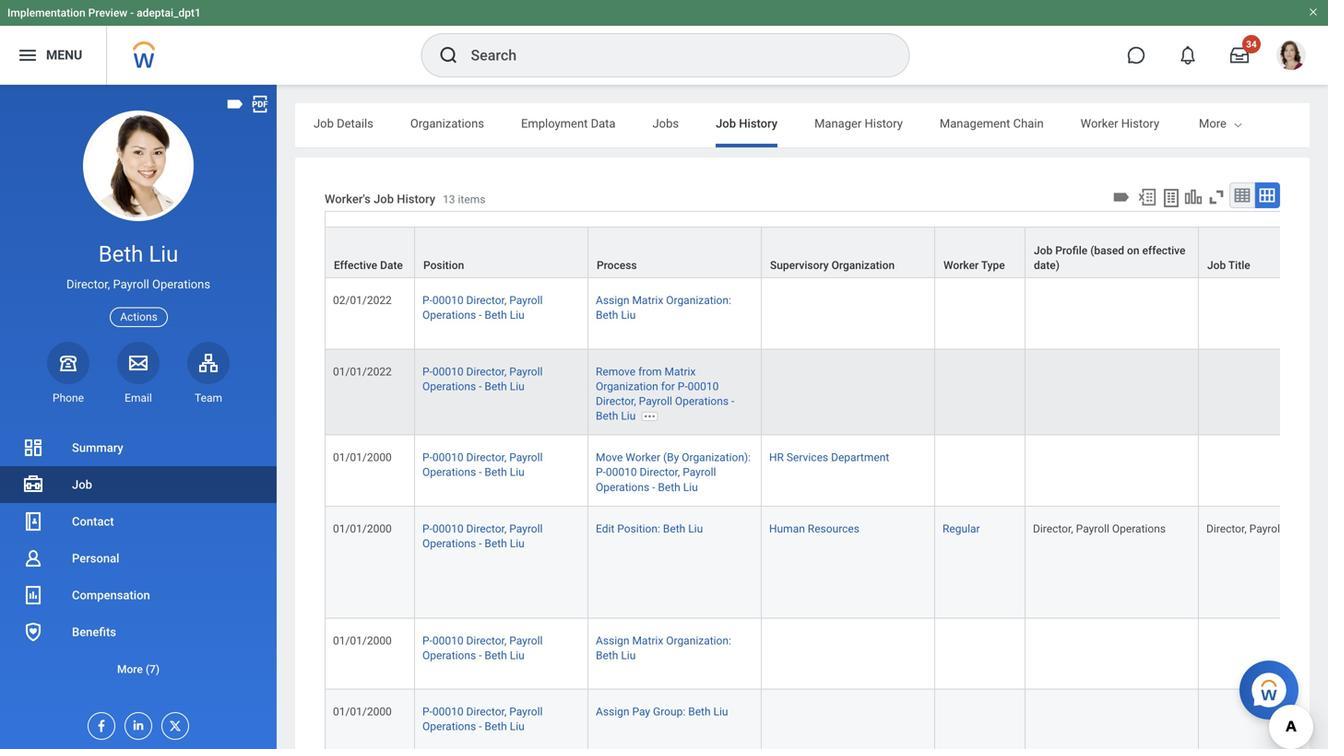 Task type: describe. For each thing, give the bounding box(es) containing it.
more for more
[[1199, 117, 1227, 131]]

job inside list
[[72, 478, 92, 492]]

manager history
[[815, 117, 903, 131]]

tag image
[[1112, 187, 1132, 208]]

p- for the move worker (by organization): p-00010 director, payroll operations - beth liu link p-00010 director, payroll operations - beth liu link
[[422, 452, 433, 465]]

liu inside move worker (by organization): p-00010 director, payroll operations - beth liu
[[683, 481, 698, 494]]

operations inside the remove from matrix organization for p-00010 director, payroll operations - beth liu
[[675, 395, 729, 408]]

effective
[[334, 259, 377, 272]]

personal
[[72, 552, 119, 566]]

phone
[[53, 392, 84, 405]]

p-00010 director, payroll operations - beth liu for fifth p-00010 director, payroll operations - beth liu link from the top
[[422, 635, 543, 663]]

worker's job history 13 items
[[325, 192, 486, 206]]

p-00010 director, payroll operations - beth liu for the edit position: beth liu link p-00010 director, payroll operations - beth liu link
[[422, 523, 543, 551]]

00010 inside move worker (by organization): p-00010 director, payroll operations - beth liu
[[606, 466, 637, 479]]

justify image
[[17, 44, 39, 66]]

row containing 01/01/2022
[[325, 350, 1328, 436]]

supervisory organization
[[770, 259, 895, 272]]

(by
[[663, 452, 679, 465]]

job details
[[314, 117, 373, 131]]

worker history
[[1081, 117, 1160, 131]]

assign matrix organization: beth liu for 01/01/2000
[[596, 635, 731, 663]]

job for job history
[[716, 117, 736, 131]]

hr
[[769, 452, 784, 465]]

p- for p-00010 director, payroll operations - beth liu link related to remove from matrix organization for p-00010 director, payroll operations - beth liu link
[[422, 366, 433, 378]]

contact
[[72, 515, 114, 529]]

jobs
[[653, 117, 679, 131]]

liu inside the remove from matrix organization for p-00010 director, payroll operations - beth liu
[[621, 410, 636, 423]]

phone button
[[47, 342, 89, 406]]

job for job details
[[314, 117, 334, 131]]

34 button
[[1219, 35, 1261, 76]]

date)
[[1034, 259, 1060, 272]]

00010 for the edit position: beth liu link p-00010 director, payroll operations - beth liu link
[[433, 523, 464, 536]]

more (7)
[[117, 664, 160, 677]]

1 p-00010 director, payroll operations - beth liu link from the top
[[422, 291, 543, 322]]

navigation pane region
[[0, 85, 277, 750]]

regular
[[943, 523, 980, 536]]

liu inside navigation pane region
[[149, 241, 178, 268]]

date
[[380, 259, 403, 272]]

p- for the edit position: beth liu link p-00010 director, payroll operations - beth liu link
[[422, 523, 433, 536]]

export to excel image
[[1137, 187, 1158, 208]]

remove
[[596, 366, 636, 378]]

00010 for p-00010 director, payroll operations - beth liu link related to remove from matrix organization for p-00010 director, payroll operations - beth liu link
[[433, 366, 464, 378]]

hr services department
[[769, 452, 889, 465]]

6 row from the top
[[325, 619, 1328, 690]]

beth inside the remove from matrix organization for p-00010 director, payroll operations - beth liu
[[596, 410, 618, 423]]

edit position: beth liu link
[[596, 519, 703, 536]]

worker for worker history
[[1081, 117, 1119, 131]]

x image
[[162, 714, 183, 734]]

assign matrix organization: beth liu link for 02/01/2022
[[596, 291, 731, 322]]

job profile (based on effective date)
[[1034, 245, 1186, 272]]

job image
[[22, 474, 44, 496]]

remove from matrix organization for p-00010 director, payroll operations - beth liu link
[[596, 362, 735, 423]]

effective date
[[334, 259, 403, 272]]

row containing job profile (based on effective date)
[[325, 227, 1328, 280]]

p- for sixth p-00010 director, payroll operations - beth liu link from the bottom of the page
[[422, 294, 433, 307]]

job title button
[[1199, 228, 1328, 278]]

job title
[[1207, 259, 1251, 272]]

email
[[125, 392, 152, 405]]

summary image
[[22, 437, 44, 459]]

employment
[[521, 117, 588, 131]]

- inside the remove from matrix organization for p-00010 director, payroll operations - beth liu
[[732, 395, 735, 408]]

profile
[[1055, 245, 1088, 257]]

process button
[[589, 228, 761, 278]]

compensation image
[[22, 585, 44, 607]]

5 row from the top
[[325, 507, 1328, 619]]

02/01/2022
[[333, 294, 392, 307]]

payroll inside navigation pane region
[[113, 278, 149, 292]]

group:
[[653, 706, 686, 719]]

worker's
[[325, 192, 371, 206]]

34
[[1246, 39, 1257, 50]]

contact image
[[22, 511, 44, 533]]

notifications large image
[[1179, 46, 1197, 65]]

tag image
[[225, 94, 245, 114]]

p-00010 director, payroll operations - beth liu for the move worker (by organization): p-00010 director, payroll operations - beth liu link p-00010 director, payroll operations - beth liu link
[[422, 452, 543, 479]]

personal image
[[22, 548, 44, 570]]

matrix for 01/01/2000
[[632, 635, 664, 648]]

items
[[458, 193, 486, 206]]

4 row from the top
[[325, 436, 1328, 507]]

menu button
[[0, 26, 106, 85]]

department
[[831, 452, 889, 465]]

chain
[[1013, 117, 1044, 131]]

benefits image
[[22, 622, 44, 644]]

menu
[[46, 48, 82, 63]]

type
[[981, 259, 1005, 272]]

compensation link
[[0, 577, 277, 614]]

pay
[[632, 706, 650, 719]]

position
[[423, 259, 464, 272]]

manager
[[815, 117, 862, 131]]

team
[[195, 392, 222, 405]]

Search Workday  search field
[[471, 35, 871, 76]]

worker type
[[944, 259, 1005, 272]]

p- for fifth p-00010 director, payroll operations - beth liu link from the top
[[422, 635, 433, 648]]

payroll inside the remove from matrix organization for p-00010 director, payroll operations - beth liu
[[639, 395, 672, 408]]

beth liu
[[98, 241, 178, 268]]

payroll inside move worker (by organization): p-00010 director, payroll operations - beth liu
[[683, 466, 716, 479]]

compensation
[[72, 589, 150, 603]]

job profile (based on effective date) button
[[1026, 228, 1198, 278]]

organization):
[[682, 452, 751, 465]]

00010 for sixth p-00010 director, payroll operations - beth liu link from the bottom of the page
[[433, 294, 464, 307]]

email button
[[117, 342, 160, 406]]

job history
[[716, 117, 778, 131]]

p-00010 director, payroll operations - beth liu link for assign pay group: beth liu link at the bottom
[[422, 702, 543, 734]]

hr services department link
[[769, 448, 889, 465]]

5 p-00010 director, payroll operations - beth liu link from the top
[[422, 631, 543, 663]]

job for job profile (based on effective date)
[[1034, 245, 1053, 257]]

view worker - expand/collapse chart image
[[1183, 187, 1204, 208]]

effective
[[1142, 245, 1186, 257]]

operations inside navigation pane region
[[152, 278, 210, 292]]

p-00010 director, payroll operations - beth liu for sixth p-00010 director, payroll operations - beth liu link from the bottom of the page
[[422, 294, 543, 322]]

assign for 01/01/2000's assign matrix organization: beth liu link
[[596, 635, 630, 648]]

p-00010 director, payroll operations - beth liu for p-00010 director, payroll operations - beth liu link associated with assign pay group: beth liu link at the bottom
[[422, 706, 543, 734]]

beth inside navigation pane region
[[98, 241, 143, 268]]

organization: for 02/01/2022
[[666, 294, 731, 307]]

services
[[787, 452, 828, 465]]

matrix inside the remove from matrix organization for p-00010 director, payroll operations - beth liu
[[665, 366, 696, 378]]

- inside move worker (by organization): p-00010 director, payroll operations - beth liu
[[652, 481, 655, 494]]

00010 inside the remove from matrix organization for p-00010 director, payroll operations - beth liu
[[688, 380, 719, 393]]

operation
[[1286, 523, 1328, 536]]



Task type: vqa. For each thing, say whether or not it's contained in the screenshot.


Task type: locate. For each thing, give the bounding box(es) containing it.
(7)
[[146, 664, 160, 677]]

organization inside the remove from matrix organization for p-00010 director, payroll operations - beth liu
[[596, 380, 658, 393]]

organization inside popup button
[[832, 259, 895, 272]]

matrix up assign pay group: beth liu link at the bottom
[[632, 635, 664, 648]]

worker left type
[[944, 259, 979, 272]]

p-
[[422, 294, 433, 307], [422, 366, 433, 378], [678, 380, 688, 393], [422, 452, 433, 465], [596, 466, 606, 479], [422, 523, 433, 536], [422, 635, 433, 648], [422, 706, 433, 719]]

organization: down process 'popup button' on the top of page
[[666, 294, 731, 307]]

p-00010 director, payroll operations - beth liu link for the move worker (by organization): p-00010 director, payroll operations - beth liu link
[[422, 448, 543, 479]]

mail image
[[127, 352, 149, 374]]

p- for p-00010 director, payroll operations - beth liu link associated with assign pay group: beth liu link at the bottom
[[422, 706, 433, 719]]

resources
[[808, 523, 860, 536]]

table image
[[1233, 186, 1252, 205]]

4 p-00010 director, payroll operations - beth liu from the top
[[422, 523, 543, 551]]

director, payroll operation
[[1207, 523, 1328, 536]]

job for job title
[[1207, 259, 1226, 272]]

00010 for the move worker (by organization): p-00010 director, payroll operations - beth liu link p-00010 director, payroll operations - beth liu link
[[433, 452, 464, 465]]

process
[[597, 259, 637, 272]]

benefits
[[72, 626, 116, 640]]

more
[[1199, 117, 1227, 131], [117, 664, 143, 677]]

p-00010 director, payroll operations - beth liu link for the edit position: beth liu link
[[422, 519, 543, 551]]

human
[[769, 523, 805, 536]]

0 vertical spatial more
[[1199, 117, 1227, 131]]

1 horizontal spatial worker
[[944, 259, 979, 272]]

implementation preview -   adeptai_dpt1
[[7, 6, 201, 19]]

timeline
[[1197, 117, 1242, 131]]

job inside the job profile (based on effective date)
[[1034, 245, 1053, 257]]

more down 34 button
[[1199, 117, 1227, 131]]

worker for worker type
[[944, 259, 979, 272]]

00010 for fifth p-00010 director, payroll operations - beth liu link from the top
[[433, 635, 464, 648]]

2 vertical spatial matrix
[[632, 635, 664, 648]]

(based
[[1091, 245, 1125, 257]]

human resources
[[769, 523, 860, 536]]

history left manager
[[739, 117, 778, 131]]

from
[[638, 366, 662, 378]]

01/01/2000
[[333, 452, 392, 465], [333, 523, 392, 536], [333, 635, 392, 648], [333, 706, 392, 719]]

3 01/01/2000 from the top
[[333, 635, 392, 648]]

2 p-00010 director, payroll operations - beth liu from the top
[[422, 366, 543, 393]]

beth inside move worker (by organization): p-00010 director, payroll operations - beth liu
[[658, 481, 681, 494]]

organization: up group:
[[666, 635, 731, 648]]

expand table image
[[1258, 186, 1277, 205]]

matrix for 02/01/2022
[[632, 294, 664, 307]]

linkedin image
[[125, 714, 146, 733]]

fullscreen image
[[1207, 187, 1227, 208]]

human resources link
[[769, 519, 860, 536]]

0 vertical spatial organization:
[[666, 294, 731, 307]]

1 vertical spatial organization:
[[666, 635, 731, 648]]

1 vertical spatial director, payroll operations
[[1033, 523, 1166, 536]]

management
[[940, 117, 1010, 131]]

0 horizontal spatial worker
[[626, 452, 661, 465]]

0 vertical spatial director, payroll operations
[[66, 278, 210, 292]]

0 vertical spatial assign
[[596, 294, 630, 307]]

00010
[[433, 294, 464, 307], [433, 366, 464, 378], [688, 380, 719, 393], [433, 452, 464, 465], [606, 466, 637, 479], [433, 523, 464, 536], [433, 635, 464, 648], [433, 706, 464, 719]]

worker left (by
[[626, 452, 661, 465]]

assign left pay
[[596, 706, 630, 719]]

assign up assign pay group: beth liu link at the bottom
[[596, 635, 630, 648]]

0 horizontal spatial more
[[117, 664, 143, 677]]

close environment banner image
[[1308, 6, 1319, 18]]

job up date)
[[1034, 245, 1053, 257]]

4 01/01/2000 from the top
[[333, 706, 392, 719]]

assign pay group: beth liu link
[[596, 702, 728, 719]]

effective date button
[[326, 228, 414, 278]]

01/01/2000 for assign matrix organization: beth liu
[[333, 635, 392, 648]]

1 vertical spatial matrix
[[665, 366, 696, 378]]

1 vertical spatial worker
[[944, 259, 979, 272]]

matrix up for
[[665, 366, 696, 378]]

director, payroll operations
[[66, 278, 210, 292], [1033, 523, 1166, 536]]

1 vertical spatial assign
[[596, 635, 630, 648]]

cell
[[762, 279, 935, 350], [935, 279, 1026, 350], [1026, 279, 1199, 350], [1199, 279, 1328, 350], [762, 350, 935, 436], [935, 350, 1026, 436], [1026, 350, 1199, 436], [1199, 350, 1328, 436], [935, 436, 1026, 507], [1026, 436, 1199, 507], [1199, 436, 1328, 507], [762, 619, 935, 690], [935, 619, 1026, 690], [1026, 619, 1199, 690], [1199, 619, 1328, 690], [762, 690, 935, 750], [935, 690, 1026, 750], [1026, 690, 1199, 750], [1199, 690, 1328, 750]]

actions button
[[110, 308, 168, 327]]

2 organization: from the top
[[666, 635, 731, 648]]

history up export to excel icon
[[1121, 117, 1160, 131]]

2 vertical spatial worker
[[626, 452, 661, 465]]

0 vertical spatial worker
[[1081, 117, 1119, 131]]

contact link
[[0, 504, 277, 541]]

5 p-00010 director, payroll operations - beth liu from the top
[[422, 635, 543, 663]]

1 horizontal spatial organization
[[832, 259, 895, 272]]

job right worker's
[[374, 192, 394, 206]]

2 row from the top
[[325, 279, 1328, 350]]

4 p-00010 director, payroll operations - beth liu link from the top
[[422, 519, 543, 551]]

history for worker history
[[1121, 117, 1160, 131]]

1 p-00010 director, payroll operations - beth liu from the top
[[422, 294, 543, 322]]

p- inside the remove from matrix organization for p-00010 director, payroll operations - beth liu
[[678, 380, 688, 393]]

assign matrix organization: beth liu link up assign pay group: beth liu link at the bottom
[[596, 631, 731, 663]]

actions
[[120, 311, 158, 324]]

organization
[[832, 259, 895, 272], [596, 380, 658, 393]]

00010 for p-00010 director, payroll operations - beth liu link associated with assign pay group: beth liu link at the bottom
[[433, 706, 464, 719]]

benefits link
[[0, 614, 277, 651]]

job left title
[[1207, 259, 1226, 272]]

assign matrix organization: beth liu link for 01/01/2000
[[596, 631, 731, 663]]

organizations
[[410, 117, 484, 131]]

2 assign matrix organization: beth liu link from the top
[[596, 631, 731, 663]]

profile logan mcneil image
[[1277, 41, 1306, 74]]

p-00010 director, payroll operations - beth liu for p-00010 director, payroll operations - beth liu link related to remove from matrix organization for p-00010 director, payroll operations - beth liu link
[[422, 366, 543, 393]]

director, inside the remove from matrix organization for p-00010 director, payroll operations - beth liu
[[596, 395, 636, 408]]

management chain
[[940, 117, 1044, 131]]

worker right chain
[[1081, 117, 1119, 131]]

matrix down process
[[632, 294, 664, 307]]

director, inside navigation pane region
[[66, 278, 110, 292]]

director, payroll operations inside navigation pane region
[[66, 278, 210, 292]]

1 horizontal spatial director, payroll operations
[[1033, 523, 1166, 536]]

1 assign matrix organization: beth liu from the top
[[596, 294, 731, 322]]

6 p-00010 director, payroll operations - beth liu from the top
[[422, 706, 543, 734]]

2 horizontal spatial worker
[[1081, 117, 1119, 131]]

more inside dropdown button
[[117, 664, 143, 677]]

move worker (by organization): p-00010 director, payroll operations - beth liu link
[[596, 448, 751, 494]]

job
[[314, 117, 334, 131], [716, 117, 736, 131], [374, 192, 394, 206], [1034, 245, 1053, 257], [1207, 259, 1226, 272], [72, 478, 92, 492]]

team link
[[187, 342, 230, 406]]

export to worksheets image
[[1160, 187, 1183, 209]]

3 row from the top
[[325, 350, 1328, 436]]

worker inside move worker (by organization): p-00010 director, payroll operations - beth liu
[[626, 452, 661, 465]]

01/01/2000 for assign pay group: beth liu
[[333, 706, 392, 719]]

regular link
[[943, 519, 980, 536]]

more (7) button
[[0, 659, 277, 681]]

edit
[[596, 523, 615, 536]]

- inside menu 'banner'
[[130, 6, 134, 19]]

director, inside move worker (by organization): p-00010 director, payroll operations - beth liu
[[640, 466, 680, 479]]

assign for assign pay group: beth liu link at the bottom
[[596, 706, 630, 719]]

organization down remove
[[596, 380, 658, 393]]

facebook image
[[89, 714, 109, 734]]

01/01/2000 for edit position: beth liu
[[333, 523, 392, 536]]

1 organization: from the top
[[666, 294, 731, 307]]

personal link
[[0, 541, 277, 577]]

worker
[[1081, 117, 1119, 131], [944, 259, 979, 272], [626, 452, 661, 465]]

move
[[596, 452, 623, 465]]

move worker (by organization): p-00010 director, payroll operations - beth liu
[[596, 452, 751, 494]]

director,
[[66, 278, 110, 292], [466, 294, 507, 307], [466, 366, 507, 378], [596, 395, 636, 408], [466, 452, 507, 465], [640, 466, 680, 479], [466, 523, 507, 536], [1033, 523, 1073, 536], [1207, 523, 1247, 536], [466, 635, 507, 648], [466, 706, 507, 719]]

01/01/2022
[[333, 366, 392, 378]]

p-00010 director, payroll operations - beth liu link for remove from matrix organization for p-00010 director, payroll operations - beth liu link
[[422, 362, 543, 393]]

job link
[[0, 467, 277, 504]]

assign matrix organization: beth liu link
[[596, 291, 731, 322], [596, 631, 731, 663]]

2 01/01/2000 from the top
[[333, 523, 392, 536]]

email beth liu element
[[117, 391, 160, 406]]

7 row from the top
[[325, 690, 1328, 750]]

2 vertical spatial assign
[[596, 706, 630, 719]]

job up contact
[[72, 478, 92, 492]]

supervisory organization button
[[762, 228, 934, 278]]

data
[[591, 117, 616, 131]]

1 01/01/2000 from the top
[[333, 452, 392, 465]]

history for manager history
[[865, 117, 903, 131]]

details
[[337, 117, 373, 131]]

organization right supervisory at the top right
[[832, 259, 895, 272]]

menu banner
[[0, 0, 1328, 85]]

-
[[130, 6, 134, 19], [479, 309, 482, 322], [479, 380, 482, 393], [732, 395, 735, 408], [479, 466, 482, 479], [652, 481, 655, 494], [479, 538, 482, 551], [479, 650, 482, 663], [479, 721, 482, 734]]

1 vertical spatial more
[[117, 664, 143, 677]]

assign for assign matrix organization: beth liu link related to 02/01/2022
[[596, 294, 630, 307]]

more (7) button
[[0, 651, 277, 688]]

1 horizontal spatial more
[[1199, 117, 1227, 131]]

supervisory
[[770, 259, 829, 272]]

payroll
[[113, 278, 149, 292], [509, 294, 543, 307], [509, 366, 543, 378], [639, 395, 672, 408], [509, 452, 543, 465], [683, 466, 716, 479], [509, 523, 543, 536], [1076, 523, 1110, 536], [1250, 523, 1283, 536], [509, 635, 543, 648], [509, 706, 543, 719]]

0 vertical spatial assign matrix organization: beth liu link
[[596, 291, 731, 322]]

more left (7)
[[117, 664, 143, 677]]

job right jobs
[[716, 117, 736, 131]]

history for job history
[[739, 117, 778, 131]]

1 assign from the top
[[596, 294, 630, 307]]

job left details at the top
[[314, 117, 334, 131]]

assign pay group: beth liu
[[596, 706, 728, 719]]

1 vertical spatial organization
[[596, 380, 658, 393]]

list
[[0, 430, 277, 688]]

phone image
[[55, 352, 81, 374]]

view team image
[[197, 352, 220, 374]]

3 p-00010 director, payroll operations - beth liu link from the top
[[422, 448, 543, 479]]

01/01/2000 for move worker (by organization): p-00010 director, payroll operations - beth liu
[[333, 452, 392, 465]]

3 assign from the top
[[596, 706, 630, 719]]

job inside popup button
[[1207, 259, 1226, 272]]

for
[[661, 380, 675, 393]]

organization: for 01/01/2000
[[666, 635, 731, 648]]

2 p-00010 director, payroll operations - beth liu link from the top
[[422, 362, 543, 393]]

0 vertical spatial matrix
[[632, 294, 664, 307]]

history right manager
[[865, 117, 903, 131]]

row
[[325, 227, 1328, 280], [325, 279, 1328, 350], [325, 350, 1328, 436], [325, 436, 1328, 507], [325, 507, 1328, 619], [325, 619, 1328, 690], [325, 690, 1328, 750]]

toolbar
[[1109, 183, 1280, 211]]

preview
[[88, 6, 127, 19]]

tab list containing job details
[[295, 103, 1328, 148]]

phone beth liu element
[[47, 391, 89, 406]]

title
[[1229, 259, 1251, 272]]

0 horizontal spatial organization
[[596, 380, 658, 393]]

search image
[[438, 44, 460, 66]]

operations inside move worker (by organization): p-00010 director, payroll operations - beth liu
[[596, 481, 650, 494]]

matrix
[[632, 294, 664, 307], [665, 366, 696, 378], [632, 635, 664, 648]]

summary
[[72, 441, 123, 455]]

organization:
[[666, 294, 731, 307], [666, 635, 731, 648]]

remove from matrix organization for p-00010 director, payroll operations - beth liu
[[596, 366, 735, 423]]

1 vertical spatial assign matrix organization: beth liu
[[596, 635, 731, 663]]

6 p-00010 director, payroll operations - beth liu link from the top
[[422, 702, 543, 734]]

more for more (7)
[[117, 664, 143, 677]]

implementation
[[7, 6, 85, 19]]

assign matrix organization: beth liu for 02/01/2022
[[596, 294, 731, 322]]

additiona
[[1279, 117, 1328, 131]]

2 assign matrix organization: beth liu from the top
[[596, 635, 731, 663]]

worker inside worker type popup button
[[944, 259, 979, 272]]

assign matrix organization: beth liu up assign pay group: beth liu link at the bottom
[[596, 635, 731, 663]]

1 row from the top
[[325, 227, 1328, 280]]

row containing 02/01/2022
[[325, 279, 1328, 350]]

3 p-00010 director, payroll operations - beth liu from the top
[[422, 452, 543, 479]]

p- inside move worker (by organization): p-00010 director, payroll operations - beth liu
[[596, 466, 606, 479]]

13
[[443, 193, 455, 206]]

assign down process
[[596, 294, 630, 307]]

position:
[[617, 523, 660, 536]]

p-00010 director, payroll operations - beth liu link
[[422, 291, 543, 322], [422, 362, 543, 393], [422, 448, 543, 479], [422, 519, 543, 551], [422, 631, 543, 663], [422, 702, 543, 734]]

on
[[1127, 245, 1140, 257]]

assign matrix organization: beth liu link down process 'popup button' on the top of page
[[596, 291, 731, 322]]

0 horizontal spatial director, payroll operations
[[66, 278, 210, 292]]

history left 13
[[397, 192, 435, 206]]

team beth liu element
[[187, 391, 230, 406]]

inbox large image
[[1231, 46, 1249, 65]]

tab list
[[295, 103, 1328, 148]]

position button
[[415, 228, 588, 278]]

employment data
[[521, 117, 616, 131]]

worker type button
[[935, 228, 1025, 278]]

0 vertical spatial organization
[[832, 259, 895, 272]]

adeptai_dpt1
[[137, 6, 201, 19]]

2 assign from the top
[[596, 635, 630, 648]]

history
[[739, 117, 778, 131], [865, 117, 903, 131], [1121, 117, 1160, 131], [397, 192, 435, 206]]

assign matrix organization: beth liu
[[596, 294, 731, 322], [596, 635, 731, 663]]

list containing summary
[[0, 430, 277, 688]]

1 vertical spatial assign matrix organization: beth liu link
[[596, 631, 731, 663]]

view printable version (pdf) image
[[250, 94, 270, 114]]

p-00010 director, payroll operations - beth liu
[[422, 294, 543, 322], [422, 366, 543, 393], [422, 452, 543, 479], [422, 523, 543, 551], [422, 635, 543, 663], [422, 706, 543, 734]]

0 vertical spatial assign matrix organization: beth liu
[[596, 294, 731, 322]]

summary link
[[0, 430, 277, 467]]

assign matrix organization: beth liu down process 'popup button' on the top of page
[[596, 294, 731, 322]]

1 assign matrix organization: beth liu link from the top
[[596, 291, 731, 322]]



